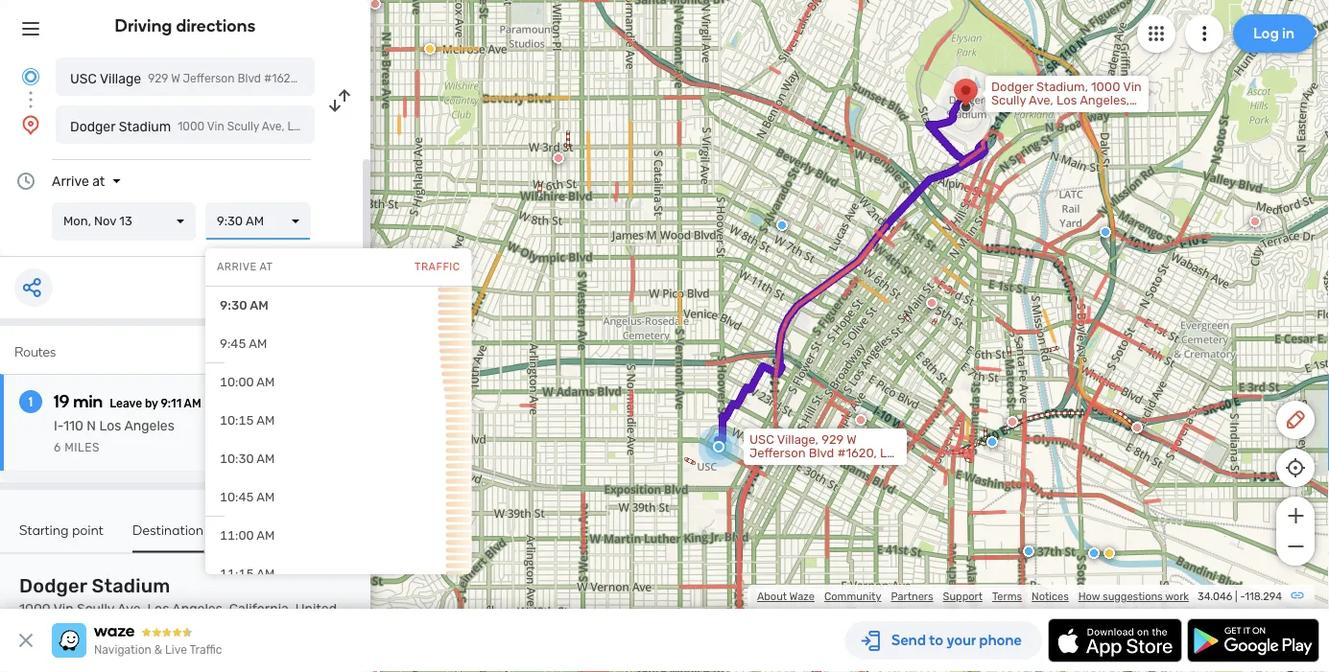 Task type: locate. For each thing, give the bounding box(es) containing it.
dodger for dodger stadium
[[70, 119, 115, 134]]

arrive at up 'mon,'
[[52, 173, 105, 189]]

0 horizontal spatial ca
[[374, 72, 389, 85]]

#1620, inside usc village, 929 w jefferson blvd #1620, los angeles, ca 90089, usa
[[837, 446, 877, 461]]

vin for stadium
[[53, 602, 74, 618]]

1 vertical spatial arrive
[[217, 261, 257, 274]]

angeles, inside dodger stadium, 1000 vin scully ave, los angeles, california, united states
[[1080, 93, 1130, 108]]

i-
[[54, 419, 63, 434]]

about
[[757, 591, 787, 604]]

10:00 am
[[220, 375, 275, 390]]

1 vertical spatial 9:30
[[220, 299, 247, 313]]

w inside usc village 929 w jefferson blvd #1620, los angeles, ca 90089, usa
[[171, 72, 180, 85]]

1 horizontal spatial #1620,
[[837, 446, 877, 461]]

0 horizontal spatial police image
[[777, 220, 788, 231]]

angeles, inside usc village 929 w jefferson blvd #1620, los angeles, ca 90089, usa
[[325, 72, 371, 85]]

dodger inside dodger stadium, 1000 vin scully ave, los angeles, california, united states
[[992, 80, 1034, 95]]

0 horizontal spatial arrive
[[52, 173, 89, 189]]

1 vertical spatial vin
[[53, 602, 74, 618]]

1 horizontal spatial 929
[[822, 433, 844, 448]]

w inside usc village, 929 w jefferson blvd #1620, los angeles, ca 90089, usa
[[847, 433, 857, 448]]

los inside dodger stadium, 1000 vin scully ave, los angeles, california, united states
[[1057, 93, 1077, 108]]

states inside dodger stadium, 1000 vin scully ave, los angeles, california, united states
[[1095, 107, 1132, 121]]

ave, inside the dodger stadium 1000 vin scully ave, los angeles, california, united states
[[117, 602, 144, 618]]

10:00 am option
[[205, 364, 472, 402]]

arrive at
[[52, 173, 105, 189], [217, 261, 273, 274]]

blvd inside usc village 929 w jefferson blvd #1620, los angeles, ca 90089, usa
[[238, 72, 261, 85]]

community link
[[825, 591, 882, 604]]

jefferson inside usc village, 929 w jefferson blvd #1620, los angeles, ca 90089, usa
[[750, 446, 806, 461]]

1 vertical spatial jefferson
[[750, 446, 806, 461]]

0 horizontal spatial #1620,
[[264, 72, 301, 85]]

zoom in image
[[1284, 505, 1308, 528]]

0 vertical spatial scully
[[992, 93, 1026, 108]]

1000 up x image
[[19, 602, 51, 618]]

1 vertical spatial 1000
[[19, 602, 51, 618]]

waze
[[790, 591, 815, 604]]

at
[[92, 173, 105, 189], [260, 261, 273, 274]]

1 vertical spatial at
[[260, 261, 273, 274]]

90089,
[[391, 72, 429, 85], [822, 460, 863, 475]]

1 vertical spatial #1620,
[[837, 446, 877, 461]]

stadium inside the dodger stadium 1000 vin scully ave, los angeles, california, united states
[[92, 575, 170, 598]]

how suggestions work link
[[1079, 591, 1189, 604]]

california, for stadium,
[[992, 107, 1050, 121]]

zoom out image
[[1284, 536, 1308, 559]]

0 horizontal spatial 929
[[148, 72, 168, 85]]

1 vertical spatial california,
[[229, 602, 292, 618]]

1 horizontal spatial ave,
[[1029, 93, 1054, 108]]

1 horizontal spatial road closed image
[[1132, 422, 1143, 434]]

0 vertical spatial dodger
[[992, 80, 1034, 95]]

0 horizontal spatial usa
[[432, 72, 455, 85]]

1 horizontal spatial jefferson
[[750, 446, 806, 461]]

arrive
[[52, 173, 89, 189], [217, 261, 257, 274]]

am for 10:45 am option
[[257, 491, 275, 505]]

dodger stadium
[[70, 119, 171, 134]]

#1620,
[[264, 72, 301, 85], [837, 446, 877, 461]]

blvd for village,
[[809, 446, 834, 461]]

0 vertical spatial vin
[[1123, 80, 1142, 95]]

1 horizontal spatial 1000
[[1091, 80, 1121, 95]]

929 for village,
[[822, 433, 844, 448]]

0 vertical spatial blvd
[[238, 72, 261, 85]]

w for village,
[[847, 433, 857, 448]]

am
[[246, 214, 264, 229], [250, 299, 269, 313], [249, 337, 267, 352], [257, 375, 275, 390], [184, 397, 201, 411], [257, 414, 275, 429], [257, 452, 275, 467], [257, 491, 275, 505], [257, 529, 275, 544], [257, 567, 275, 582]]

0 horizontal spatial states
[[19, 617, 60, 633]]

0 horizontal spatial california,
[[229, 602, 292, 618]]

0 vertical spatial usc
[[70, 71, 97, 86]]

scully for stadium
[[77, 602, 114, 618]]

jefferson for village,
[[750, 446, 806, 461]]

90089, inside usc village 929 w jefferson blvd #1620, los angeles, ca 90089, usa
[[391, 72, 429, 85]]

1 vertical spatial ave,
[[117, 602, 144, 618]]

|
[[1235, 591, 1238, 604]]

1 vertical spatial traffic
[[190, 644, 222, 658]]

10:45 am option
[[205, 479, 472, 517]]

vin down starting point button
[[53, 602, 74, 618]]

1000
[[1091, 80, 1121, 95], [19, 602, 51, 618]]

1000 inside the dodger stadium 1000 vin scully ave, los angeles, california, united states
[[19, 602, 51, 618]]

united
[[1053, 107, 1092, 121], [295, 602, 337, 618]]

california,
[[992, 107, 1050, 121], [229, 602, 292, 618]]

blvd inside usc village, 929 w jefferson blvd #1620, los angeles, ca 90089, usa
[[809, 446, 834, 461]]

usa
[[432, 72, 455, 85], [866, 460, 891, 475]]

states inside the dodger stadium 1000 vin scully ave, los angeles, california, united states
[[19, 617, 60, 633]]

dodger down village
[[70, 119, 115, 134]]

dodger down starting point button
[[19, 575, 87, 598]]

california, inside the dodger stadium 1000 vin scully ave, los angeles, california, united states
[[229, 602, 292, 618]]

scully inside dodger stadium, 1000 vin scully ave, los angeles, california, united states
[[992, 93, 1026, 108]]

police image
[[1023, 546, 1035, 558], [1089, 548, 1100, 560]]

vin right stadium,
[[1123, 80, 1142, 95]]

w up the dodger stadium button
[[171, 72, 180, 85]]

0 horizontal spatial jefferson
[[183, 72, 235, 85]]

partners
[[891, 591, 934, 604]]

9:30
[[217, 214, 243, 229], [220, 299, 247, 313]]

police image up about waze community partners support terms notices how suggestions work 34.046 | -118.294
[[1023, 546, 1035, 558]]

0 horizontal spatial 1000
[[19, 602, 51, 618]]

suggestions
[[1103, 591, 1163, 604]]

blvd
[[238, 72, 261, 85], [809, 446, 834, 461]]

0 vertical spatial 929
[[148, 72, 168, 85]]

united down stadium,
[[1053, 107, 1092, 121]]

dodger inside the dodger stadium 1000 vin scully ave, los angeles, california, united states
[[19, 575, 87, 598]]

929 inside usc village 929 w jefferson blvd #1620, los angeles, ca 90089, usa
[[148, 72, 168, 85]]

1 horizontal spatial california,
[[992, 107, 1050, 121]]

0 horizontal spatial usc
[[70, 71, 97, 86]]

usc left village
[[70, 71, 97, 86]]

vin inside dodger stadium, 1000 vin scully ave, los angeles, california, united states
[[1123, 80, 1142, 95]]

1 horizontal spatial scully
[[992, 93, 1026, 108]]

2 vertical spatial dodger
[[19, 575, 87, 598]]

ca
[[374, 72, 389, 85], [803, 460, 819, 475]]

am inside "option"
[[257, 414, 275, 429]]

1 horizontal spatial 90089,
[[822, 460, 863, 475]]

los inside the i-110 n los angeles 6 miles
[[99, 419, 121, 434]]

0 vertical spatial 90089,
[[391, 72, 429, 85]]

929 right village,
[[822, 433, 844, 448]]

1 horizontal spatial traffic
[[415, 261, 460, 274]]

at up mon, nov 13
[[92, 173, 105, 189]]

am inside 19 min leave by 9:11 am
[[184, 397, 201, 411]]

destination button
[[133, 522, 204, 553]]

stadium
[[119, 119, 171, 134], [92, 575, 170, 598]]

0 horizontal spatial road closed image
[[1011, 417, 1022, 428]]

1 vertical spatial states
[[19, 617, 60, 633]]

usc inside usc village, 929 w jefferson blvd #1620, los angeles, ca 90089, usa
[[750, 433, 775, 448]]

support
[[943, 591, 983, 604]]

1 horizontal spatial vin
[[1123, 80, 1142, 95]]

9:11
[[161, 397, 182, 411]]

&
[[154, 644, 162, 658]]

live
[[165, 644, 187, 658]]

10:30 am option
[[205, 441, 472, 479]]

1 vertical spatial ca
[[803, 460, 819, 475]]

0 vertical spatial california,
[[992, 107, 1050, 121]]

1 vertical spatial w
[[847, 433, 857, 448]]

0 vertical spatial ave,
[[1029, 93, 1054, 108]]

13
[[119, 214, 132, 229]]

usc left village,
[[750, 433, 775, 448]]

at down 9:30 am list box
[[260, 261, 273, 274]]

california, down "11:15 am"
[[229, 602, 292, 618]]

police image
[[777, 220, 788, 231], [1100, 227, 1112, 238], [987, 437, 998, 448]]

1 horizontal spatial states
[[1095, 107, 1132, 121]]

vin inside the dodger stadium 1000 vin scully ave, los angeles, california, united states
[[53, 602, 74, 618]]

united for stadium
[[295, 602, 337, 618]]

0 vertical spatial stadium
[[119, 119, 171, 134]]

states
[[1095, 107, 1132, 121], [19, 617, 60, 633]]

dodger left stadium,
[[992, 80, 1034, 95]]

scully up navigation
[[77, 602, 114, 618]]

1 vertical spatial usc
[[750, 433, 775, 448]]

0 vertical spatial 9:30
[[217, 214, 243, 229]]

am inside option
[[257, 567, 275, 582]]

1 vertical spatial 9:30 am
[[220, 299, 269, 313]]

929
[[148, 72, 168, 85], [822, 433, 844, 448]]

1 horizontal spatial at
[[260, 261, 273, 274]]

los inside the dodger stadium 1000 vin scully ave, los angeles, california, united states
[[147, 602, 169, 618]]

0 vertical spatial states
[[1095, 107, 1132, 121]]

arrive down 9:30 am list box
[[217, 261, 257, 274]]

ca inside usc village, 929 w jefferson blvd #1620, los angeles, ca 90089, usa
[[803, 460, 819, 475]]

village
[[100, 71, 141, 86]]

am for 11:00 am option
[[257, 529, 275, 544]]

1 vertical spatial blvd
[[809, 446, 834, 461]]

0 horizontal spatial scully
[[77, 602, 114, 618]]

arrive up 'mon,'
[[52, 173, 89, 189]]

dodger
[[992, 80, 1034, 95], [70, 119, 115, 134], [19, 575, 87, 598]]

0 horizontal spatial w
[[171, 72, 180, 85]]

jefferson inside usc village 929 w jefferson blvd #1620, los angeles, ca 90089, usa
[[183, 72, 235, 85]]

0 horizontal spatial vin
[[53, 602, 74, 618]]

united down 11:15 am option
[[295, 602, 337, 618]]

stadium inside button
[[119, 119, 171, 134]]

1 vertical spatial dodger
[[70, 119, 115, 134]]

united inside dodger stadium, 1000 vin scully ave, los angeles, california, united states
[[1053, 107, 1092, 121]]

w
[[171, 72, 180, 85], [847, 433, 857, 448]]

1 horizontal spatial blvd
[[809, 446, 834, 461]]

nov
[[94, 214, 116, 229]]

929 right village
[[148, 72, 168, 85]]

california, for stadium
[[229, 602, 292, 618]]

1 vertical spatial scully
[[77, 602, 114, 618]]

usa inside usc village 929 w jefferson blvd #1620, los angeles, ca 90089, usa
[[432, 72, 455, 85]]

usc
[[70, 71, 97, 86], [750, 433, 775, 448]]

miles
[[64, 442, 100, 455]]

scully inside the dodger stadium 1000 vin scully ave, los angeles, california, united states
[[77, 602, 114, 618]]

0 vertical spatial united
[[1053, 107, 1092, 121]]

location image
[[19, 113, 42, 136]]

11:15 am option
[[205, 556, 472, 594]]

support link
[[943, 591, 983, 604]]

community
[[825, 591, 882, 604]]

90089, inside usc village, 929 w jefferson blvd #1620, los angeles, ca 90089, usa
[[822, 460, 863, 475]]

road closed image
[[1250, 216, 1261, 227], [1011, 417, 1022, 428], [1132, 422, 1143, 434]]

1000 right stadium,
[[1091, 80, 1121, 95]]

1 vertical spatial usa
[[866, 460, 891, 475]]

partners link
[[891, 591, 934, 604]]

los
[[303, 72, 322, 85], [1057, 93, 1077, 108], [99, 419, 121, 434], [880, 446, 901, 461], [147, 602, 169, 618]]

usc village 929 w jefferson blvd #1620, los angeles, ca 90089, usa
[[70, 71, 455, 86]]

0 horizontal spatial arrive at
[[52, 173, 105, 189]]

california, down stadium,
[[992, 107, 1050, 121]]

0 horizontal spatial traffic
[[190, 644, 222, 658]]

ave, inside dodger stadium, 1000 vin scully ave, los angeles, california, united states
[[1029, 93, 1054, 108]]

1000 for stadium,
[[1091, 80, 1121, 95]]

0 vertical spatial #1620,
[[264, 72, 301, 85]]

929 inside usc village, 929 w jefferson blvd #1620, los angeles, ca 90089, usa
[[822, 433, 844, 448]]

0 vertical spatial 1000
[[1091, 80, 1121, 95]]

leave
[[110, 397, 142, 411]]

1 horizontal spatial w
[[847, 433, 857, 448]]

california, inside dodger stadium, 1000 vin scully ave, los angeles, california, united states
[[992, 107, 1050, 121]]

usa inside usc village, 929 w jefferson blvd #1620, los angeles, ca 90089, usa
[[866, 460, 891, 475]]

90089, for village,
[[822, 460, 863, 475]]

10:45
[[220, 491, 254, 505]]

ave,
[[1029, 93, 1054, 108], [117, 602, 144, 618]]

6
[[54, 442, 61, 455]]

1 vertical spatial united
[[295, 602, 337, 618]]

1 horizontal spatial ca
[[803, 460, 819, 475]]

how
[[1079, 591, 1100, 604]]

11:15 am
[[220, 567, 275, 582]]

scully left stadium,
[[992, 93, 1026, 108]]

ca for village
[[374, 72, 389, 85]]

dodger stadium 1000 vin scully ave, los angeles, california, united states
[[19, 575, 337, 633]]

hazard image
[[1104, 548, 1115, 560]]

9:30 am list box
[[205, 203, 311, 241]]

1 vertical spatial 90089,
[[822, 460, 863, 475]]

0 horizontal spatial united
[[295, 602, 337, 618]]

jefferson
[[183, 72, 235, 85], [750, 446, 806, 461]]

1000 inside dodger stadium, 1000 vin scully ave, los angeles, california, united states
[[1091, 80, 1121, 95]]

dodger inside the dodger stadium button
[[70, 119, 115, 134]]

scully
[[992, 93, 1026, 108], [77, 602, 114, 618]]

stadium for dodger stadium
[[119, 119, 171, 134]]

#1620, inside usc village 929 w jefferson blvd #1620, los angeles, ca 90089, usa
[[264, 72, 301, 85]]

0 vertical spatial at
[[92, 173, 105, 189]]

0 vertical spatial usa
[[432, 72, 455, 85]]

about waze link
[[757, 591, 815, 604]]

am for 9:30 am option
[[250, 299, 269, 313]]

n
[[87, 419, 96, 434]]

traffic
[[415, 261, 460, 274], [190, 644, 222, 658]]

9:45 am option
[[205, 325, 472, 364]]

states for stadium
[[19, 617, 60, 633]]

-
[[1241, 591, 1245, 604]]

united inside the dodger stadium 1000 vin scully ave, los angeles, california, united states
[[295, 602, 337, 618]]

notices
[[1032, 591, 1069, 604]]

9:30 am
[[217, 214, 264, 229], [220, 299, 269, 313]]

police image left hazard image
[[1089, 548, 1100, 560]]

0 vertical spatial 9:30 am
[[217, 214, 264, 229]]

usc for village,
[[750, 433, 775, 448]]

vin
[[1123, 80, 1142, 95], [53, 602, 74, 618]]

0 vertical spatial w
[[171, 72, 180, 85]]

starting point
[[19, 522, 104, 539]]

0 vertical spatial jefferson
[[183, 72, 235, 85]]

9:30 am option
[[205, 287, 472, 325]]

0 vertical spatial arrive at
[[52, 173, 105, 189]]

angeles,
[[325, 72, 371, 85], [1080, 93, 1130, 108], [750, 460, 800, 475], [172, 602, 226, 618]]

1 horizontal spatial usa
[[866, 460, 891, 475]]

stadium down destination button
[[92, 575, 170, 598]]

ca inside usc village 929 w jefferson blvd #1620, los angeles, ca 90089, usa
[[374, 72, 389, 85]]

1 horizontal spatial united
[[1053, 107, 1092, 121]]

w right village,
[[847, 433, 857, 448]]

1 vertical spatial 929
[[822, 433, 844, 448]]

arrive at down 9:30 am list box
[[217, 261, 273, 274]]

1 vertical spatial stadium
[[92, 575, 170, 598]]

angeles, inside the dodger stadium 1000 vin scully ave, los angeles, california, united states
[[172, 602, 226, 618]]

0 horizontal spatial ave,
[[117, 602, 144, 618]]

1 horizontal spatial usc
[[750, 433, 775, 448]]

0 vertical spatial ca
[[374, 72, 389, 85]]

0 horizontal spatial blvd
[[238, 72, 261, 85]]

dodger stadium button
[[56, 106, 315, 144]]

road closed image
[[370, 0, 381, 10], [553, 153, 564, 164], [926, 298, 938, 309], [855, 415, 867, 426]]

am for the 10:30 am option
[[257, 452, 275, 467]]

stadium down village
[[119, 119, 171, 134]]

0 horizontal spatial 90089,
[[391, 72, 429, 85]]

1 horizontal spatial arrive at
[[217, 261, 273, 274]]

min
[[73, 392, 103, 412]]



Task type: vqa. For each thing, say whether or not it's contained in the screenshot.
49.005
no



Task type: describe. For each thing, give the bounding box(es) containing it.
mon,
[[63, 214, 91, 229]]

driving
[[115, 15, 172, 36]]

terms link
[[993, 591, 1022, 604]]

starting point button
[[19, 522, 104, 551]]

by
[[145, 397, 158, 411]]

9:30 am inside list box
[[217, 214, 264, 229]]

am for 10:15 am "option"
[[257, 414, 275, 429]]

x image
[[14, 630, 37, 653]]

10:00
[[220, 375, 254, 390]]

1
[[29, 394, 33, 410]]

10:15
[[220, 414, 254, 429]]

usa for village,
[[866, 460, 891, 475]]

mon, nov 13
[[63, 214, 132, 229]]

1000 for stadium
[[19, 602, 51, 618]]

am for 11:15 am option
[[257, 567, 275, 582]]

destination
[[133, 522, 204, 539]]

ave, for stadium
[[117, 602, 144, 618]]

34.046
[[1198, 591, 1233, 604]]

notices link
[[1032, 591, 1069, 604]]

10:30 am
[[220, 452, 275, 467]]

9:30 inside option
[[220, 299, 247, 313]]

angeles, inside usc village, 929 w jefferson blvd #1620, los angeles, ca 90089, usa
[[750, 460, 800, 475]]

stadium for dodger stadium 1000 vin scully ave, los angeles, california, united states
[[92, 575, 170, 598]]

link image
[[1290, 588, 1305, 604]]

dodger for dodger stadium 1000 vin scully ave, los angeles, california, united states
[[19, 575, 87, 598]]

mon, nov 13 list box
[[52, 203, 196, 241]]

stadium,
[[1037, 80, 1088, 95]]

9:45 am
[[220, 337, 267, 352]]

usc village, 929 w jefferson blvd #1620, los angeles, ca 90089, usa
[[750, 433, 901, 475]]

scully for stadium,
[[992, 93, 1026, 108]]

dodger for dodger stadium, 1000 vin scully ave, los angeles, california, united states
[[992, 80, 1034, 95]]

jefferson for village
[[183, 72, 235, 85]]

929 for village
[[148, 72, 168, 85]]

#1620, for village,
[[837, 446, 877, 461]]

am for 9:45 am option
[[249, 337, 267, 352]]

navigation & live traffic
[[94, 644, 222, 658]]

0 horizontal spatial police image
[[1023, 546, 1035, 558]]

clock image
[[14, 170, 37, 193]]

ave, for stadium,
[[1029, 93, 1054, 108]]

village,
[[777, 433, 819, 448]]

current location image
[[19, 65, 42, 88]]

11:00 am option
[[205, 517, 472, 556]]

19 min leave by 9:11 am
[[54, 392, 201, 412]]

routes
[[14, 344, 56, 360]]

1 horizontal spatial arrive
[[217, 261, 257, 274]]

11:15
[[220, 567, 254, 582]]

19
[[54, 392, 70, 412]]

1 horizontal spatial police image
[[987, 437, 998, 448]]

dodger stadium, 1000 vin scully ave, los angeles, california, united states
[[992, 80, 1142, 121]]

pencil image
[[1284, 409, 1307, 432]]

los inside usc village 929 w jefferson blvd #1620, los angeles, ca 90089, usa
[[303, 72, 322, 85]]

i-110 n los angeles 6 miles
[[54, 419, 175, 455]]

9:30 inside list box
[[217, 214, 243, 229]]

#1620, for village
[[264, 72, 301, 85]]

0 vertical spatial arrive
[[52, 173, 89, 189]]

vin for stadium,
[[1123, 80, 1142, 95]]

11:00
[[220, 529, 254, 544]]

2 horizontal spatial police image
[[1100, 227, 1112, 238]]

10:30
[[220, 452, 254, 467]]

usc for village
[[70, 71, 97, 86]]

work
[[1165, 591, 1189, 604]]

1 horizontal spatial police image
[[1089, 548, 1100, 560]]

0 horizontal spatial at
[[92, 173, 105, 189]]

states for stadium,
[[1095, 107, 1132, 121]]

118.294
[[1245, 591, 1282, 604]]

hazard image
[[424, 43, 436, 55]]

9:30 am inside option
[[220, 299, 269, 313]]

am inside list box
[[246, 214, 264, 229]]

starting
[[19, 522, 69, 539]]

driving directions
[[115, 15, 256, 36]]

blvd for village
[[238, 72, 261, 85]]

united for stadium,
[[1053, 107, 1092, 121]]

11:00 am
[[220, 529, 275, 544]]

110
[[63, 419, 83, 434]]

w for village
[[171, 72, 180, 85]]

los inside usc village, 929 w jefferson blvd #1620, los angeles, ca 90089, usa
[[880, 446, 901, 461]]

am for 10:00 am option
[[257, 375, 275, 390]]

1 vertical spatial arrive at
[[217, 261, 273, 274]]

90089, for village
[[391, 72, 429, 85]]

2 horizontal spatial road closed image
[[1250, 216, 1261, 227]]

angeles
[[124, 419, 175, 434]]

10:15 am option
[[205, 402, 472, 441]]

about waze community partners support terms notices how suggestions work 34.046 | -118.294
[[757, 591, 1282, 604]]

directions
[[176, 15, 256, 36]]

point
[[72, 522, 104, 539]]

usa for village
[[432, 72, 455, 85]]

ca for village,
[[803, 460, 819, 475]]

10:45 am
[[220, 491, 275, 505]]

terms
[[993, 591, 1022, 604]]

0 vertical spatial traffic
[[415, 261, 460, 274]]

9:45
[[220, 337, 246, 352]]

10:15 am
[[220, 414, 275, 429]]

navigation
[[94, 644, 152, 658]]



